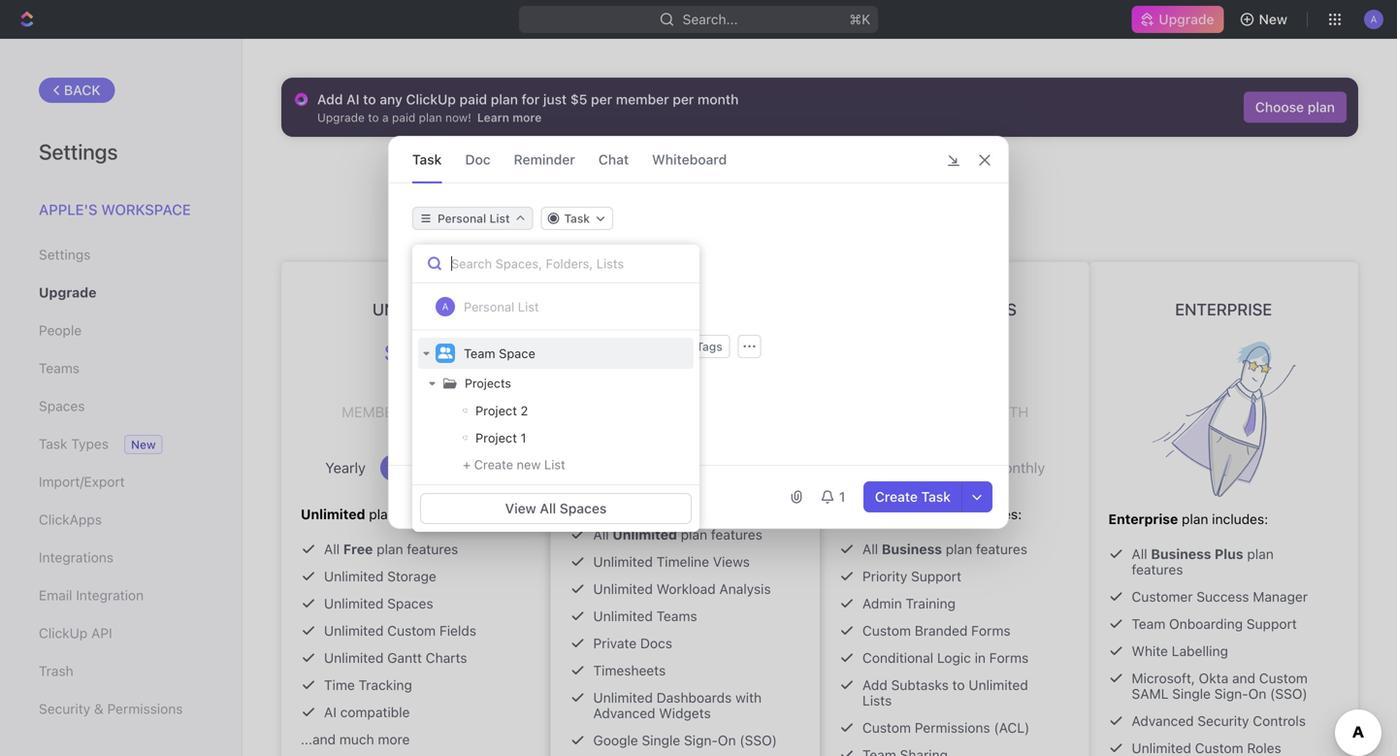 Task type: vqa. For each thing, say whether or not it's contained in the screenshot.
sidebar navigation
no



Task type: describe. For each thing, give the bounding box(es) containing it.
task inside 'button'
[[922, 489, 951, 505]]

features for business
[[711, 527, 763, 543]]

1 settings from the top
[[39, 139, 118, 164]]

saml
[[1132, 686, 1169, 702]]

gantt
[[387, 650, 422, 666]]

all for business plus
[[863, 541, 879, 557]]

view all spaces
[[505, 500, 607, 516]]

includes: for enterprise plan includes:
[[1213, 511, 1269, 527]]

create inside 'button'
[[875, 489, 918, 505]]

0 horizontal spatial more
[[378, 731, 410, 747]]

workload
[[657, 581, 716, 597]]

admin
[[863, 595, 902, 612]]

import/export
[[39, 474, 125, 490]]

business for business plan includes:
[[570, 492, 631, 508]]

on inside the microsoft, okta and custom saml single sign-on (sso)
[[1249, 686, 1267, 702]]

business for business plus plan includes:
[[840, 506, 900, 522]]

1 horizontal spatial permissions
[[915, 720, 991, 736]]

unlimited gantt charts
[[324, 650, 467, 666]]

okta
[[1199, 670, 1229, 686]]

clickup inside add ai to any clickup paid plan for just $5 per member per month learn more
[[406, 91, 456, 107]]

branded
[[915, 623, 968, 639]]

0 vertical spatial list
[[518, 299, 539, 314]]

in
[[975, 650, 986, 666]]

advanced security controls
[[1132, 713, 1306, 729]]

all free plan features
[[324, 541, 458, 557]]

back link
[[39, 78, 115, 103]]

plan up all unlimited plan features
[[634, 492, 661, 508]]

1
[[521, 430, 527, 445]]

plus for business plus plan includes:
[[903, 506, 932, 522]]

team for team space
[[464, 346, 496, 361]]

timesheets
[[594, 662, 666, 678]]

member per month
[[881, 403, 1029, 420]]

email integration link
[[39, 579, 203, 612]]

customer
[[1132, 589, 1193, 605]]

plan up the all free plan features
[[369, 506, 396, 522]]

more inside add ai to any clickup paid plan for just $5 per member per month learn more
[[513, 111, 542, 124]]

plan up unlimited storage
[[377, 541, 403, 557]]

email integration
[[39, 587, 144, 603]]

workspace
[[101, 201, 191, 218]]

enterprise for enterprise
[[1176, 299, 1273, 319]]

custom for custom fields
[[413, 396, 456, 410]]

success
[[1197, 589, 1250, 605]]

0 horizontal spatial create
[[474, 457, 513, 472]]

ai inside add ai to any clickup paid plan for just $5 per member per month learn more
[[347, 91, 360, 107]]

unlimited for unlimited gantt charts
[[324, 650, 384, 666]]

import/export link
[[39, 465, 203, 498]]

project 1
[[476, 430, 527, 445]]

white
[[1132, 643, 1169, 659]]

task for task types
[[39, 436, 67, 452]]

enterprise for enterprise plan includes:
[[1109, 511, 1179, 527]]

chat
[[599, 151, 629, 167]]

plan inside all business plus plan features
[[1248, 546, 1274, 562]]

logic
[[938, 650, 971, 666]]

project 2
[[476, 403, 528, 418]]

customer success manager
[[1132, 589, 1308, 605]]

to for add ai to any clickup paid plan for just $5 per member per month learn more
[[363, 91, 376, 107]]

with
[[736, 690, 762, 706]]

project for project 1
[[476, 430, 517, 445]]

admin training
[[863, 595, 956, 612]]

teams link
[[39, 352, 203, 385]]

...and much more
[[301, 731, 410, 747]]

all for business
[[594, 527, 609, 543]]

microsoft, okta and custom saml single sign-on (sso)
[[1132, 670, 1308, 702]]

plan up all business plan features
[[936, 506, 962, 522]]

personal list
[[464, 299, 539, 314]]

$ for 12
[[643, 324, 654, 351]]

storage
[[387, 568, 437, 584]]

types
[[71, 436, 109, 452]]

unlimited workload analysis
[[594, 581, 771, 597]]

views
[[713, 554, 750, 570]]

includes: for business plan includes:
[[665, 492, 721, 508]]

1 vertical spatial teams
[[657, 608, 698, 624]]

+ create new list
[[463, 457, 566, 472]]

+
[[463, 457, 471, 472]]

reminder
[[514, 151, 575, 167]]

plan right choose
[[1308, 99, 1336, 115]]

white labelling
[[1132, 643, 1229, 659]]

everything
[[863, 164, 960, 188]]

integrations link
[[39, 541, 203, 574]]

a
[[442, 301, 449, 312]]

⌘k
[[850, 11, 871, 27]]

task button
[[413, 137, 442, 182]]

clickapps
[[39, 512, 102, 528]]

doc
[[465, 151, 491, 167]]

$5
[[571, 91, 588, 107]]

private docs
[[594, 635, 673, 651]]

$ for 7
[[384, 339, 395, 366]]

upgrade inside settings element
[[39, 284, 97, 300]]

security & permissions
[[39, 701, 183, 717]]

per inside $ 12 member per month
[[676, 389, 702, 406]]

add for add ai to any clickup paid plan for just $5 per member per month learn more
[[317, 91, 343, 107]]

custom for custom branded forms
[[863, 623, 911, 639]]

unlimited for unlimited workload analysis
[[594, 581, 653, 597]]

1 vertical spatial single
[[642, 732, 681, 748]]

0 horizontal spatial on
[[718, 732, 736, 748]]

&
[[94, 701, 104, 717]]

all inside all business plus plan features
[[1132, 546, 1148, 562]]

includes: for unlimited plan includes:
[[399, 506, 456, 522]]

task types
[[39, 436, 109, 452]]

unlimited timeline views
[[594, 554, 750, 570]]

labelling
[[1172, 643, 1229, 659]]

custom fields
[[413, 396, 492, 410]]

upgrade to unleash everything
[[680, 164, 960, 188]]

member inside add ai to any clickup paid plan for just $5 per member per month learn more
[[616, 91, 669, 107]]

training
[[906, 595, 956, 612]]

doc button
[[465, 137, 491, 182]]

0 vertical spatial support
[[911, 568, 962, 584]]

...and
[[301, 731, 336, 747]]

0 vertical spatial forms
[[972, 623, 1011, 639]]

business plan includes:
[[570, 492, 721, 508]]

7
[[400, 331, 433, 409]]

charts
[[426, 650, 467, 666]]

plan inside add ai to any clickup paid plan for just $5 per member per month learn more
[[491, 91, 518, 107]]

unlimited for unlimited plan includes:
[[301, 506, 366, 522]]

per inside $ 7 member per month
[[406, 403, 433, 420]]

and
[[1233, 670, 1256, 686]]

conditional logic in forms
[[863, 650, 1029, 666]]

1 vertical spatial forms
[[990, 650, 1029, 666]]

Task Name text field
[[413, 242, 989, 265]]

business plus plan includes:
[[840, 506, 1022, 522]]

yearly for unlimited
[[325, 459, 366, 476]]

0 horizontal spatial (sso)
[[740, 732, 777, 748]]

new inside settings element
[[131, 438, 156, 451]]

business inside all business plus plan features
[[1152, 546, 1212, 562]]

1 vertical spatial fields
[[440, 623, 477, 639]]

enterprise plan includes:
[[1109, 511, 1269, 527]]

member inside $ 12 member per month
[[611, 389, 672, 406]]

add for add subtasks to unlimited lists
[[863, 677, 888, 693]]

people link
[[39, 314, 203, 347]]

0 vertical spatial upgrade
[[1159, 11, 1215, 27]]

just
[[543, 91, 567, 107]]

security & permissions link
[[39, 693, 203, 726]]

space
[[499, 346, 536, 361]]

user group image
[[438, 347, 453, 359]]

custom up gantt
[[387, 623, 436, 639]]

$ 7 member per month
[[342, 331, 490, 420]]

permissions inside settings element
[[107, 701, 183, 717]]

create task button
[[864, 481, 963, 513]]

unlimited for unlimited spaces
[[324, 595, 384, 612]]



Task type: locate. For each thing, give the bounding box(es) containing it.
paid
[[460, 91, 487, 107]]

1 horizontal spatial support
[[1247, 616, 1298, 632]]

0 vertical spatial project
[[476, 403, 517, 418]]

0 vertical spatial teams
[[39, 360, 80, 376]]

business for business plus
[[893, 299, 972, 319]]

12
[[655, 316, 716, 394]]

view
[[505, 500, 536, 516]]

whiteboard button
[[652, 137, 727, 182]]

security inside settings element
[[39, 701, 90, 717]]

1 horizontal spatial new
[[1260, 11, 1288, 27]]

settings up apple's
[[39, 139, 118, 164]]

priority
[[863, 568, 908, 584]]

1 horizontal spatial spaces
[[387, 595, 433, 612]]

manager
[[1253, 589, 1308, 605]]

0 horizontal spatial upgrade link
[[39, 276, 203, 309]]

all up the priority
[[863, 541, 879, 557]]

upgrade
[[1159, 11, 1215, 27], [680, 164, 760, 188], [39, 284, 97, 300]]

1 horizontal spatial security
[[1198, 713, 1250, 729]]

2 horizontal spatial spaces
[[560, 500, 607, 516]]

new up import/export link
[[131, 438, 156, 451]]

custom inside the microsoft, okta and custom saml single sign-on (sso)
[[1260, 670, 1308, 686]]

ai compatible
[[324, 704, 410, 720]]

0 horizontal spatial to
[[363, 91, 376, 107]]

2 horizontal spatial task
[[922, 489, 951, 505]]

advanced down saml
[[1132, 713, 1194, 729]]

0 horizontal spatial $
[[384, 339, 395, 366]]

spaces inside settings element
[[39, 398, 85, 414]]

task inside settings element
[[39, 436, 67, 452]]

trash
[[39, 663, 73, 679]]

includes:
[[665, 492, 721, 508], [399, 506, 456, 522], [966, 506, 1022, 522], [1213, 511, 1269, 527]]

0 horizontal spatial security
[[39, 701, 90, 717]]

1 vertical spatial upgrade link
[[39, 276, 203, 309]]

project for project 2
[[476, 403, 517, 418]]

dialog
[[388, 136, 1009, 529]]

features inside all business plus plan features
[[1132, 562, 1184, 578]]

1 horizontal spatial add
[[863, 677, 888, 693]]

spaces inside button
[[560, 500, 607, 516]]

spaces up task types on the bottom left of the page
[[39, 398, 85, 414]]

all business plan features
[[863, 541, 1028, 557]]

0 vertical spatial enterprise
[[1176, 299, 1273, 319]]

conditional
[[863, 650, 934, 666]]

month
[[698, 91, 739, 107], [706, 389, 760, 406], [437, 403, 490, 420], [976, 403, 1029, 420]]

custom down lists
[[863, 720, 911, 736]]

includes: up all business plan features
[[966, 506, 1022, 522]]

1 vertical spatial upgrade
[[680, 164, 760, 188]]

whiteboard
[[652, 151, 727, 167]]

teams down the people
[[39, 360, 80, 376]]

1 horizontal spatial sign-
[[1215, 686, 1249, 702]]

sign- inside the microsoft, okta and custom saml single sign-on (sso)
[[1215, 686, 1249, 702]]

yearly up unlimited plan includes:
[[325, 459, 366, 476]]

onboarding
[[1170, 616, 1243, 632]]

$ left the 12
[[643, 324, 654, 351]]

create up the business plus plan includes:
[[875, 489, 918, 505]]

new button
[[1232, 4, 1300, 35]]

0 vertical spatial add
[[317, 91, 343, 107]]

includes: up all business plus plan features
[[1213, 511, 1269, 527]]

business plus
[[893, 299, 1017, 319]]

0 vertical spatial (sso)
[[1271, 686, 1308, 702]]

to inside add subtasks to unlimited lists
[[953, 677, 965, 693]]

1 horizontal spatial advanced
[[1132, 713, 1194, 729]]

custom down user group image
[[413, 396, 456, 410]]

fields inside dialog
[[459, 396, 492, 410]]

0 horizontal spatial plus
[[903, 506, 932, 522]]

2 vertical spatial task
[[922, 489, 951, 505]]

1 horizontal spatial task
[[413, 151, 442, 167]]

to down logic
[[953, 677, 965, 693]]

1 vertical spatial on
[[718, 732, 736, 748]]

0 vertical spatial task
[[413, 151, 442, 167]]

all up customer
[[1132, 546, 1148, 562]]

0 horizontal spatial support
[[911, 568, 962, 584]]

fields up charts
[[440, 623, 477, 639]]

1 horizontal spatial $
[[643, 324, 654, 351]]

2 yearly from the left
[[864, 459, 905, 476]]

per
[[591, 91, 613, 107], [673, 91, 694, 107], [676, 389, 702, 406], [406, 403, 433, 420], [945, 403, 972, 420]]

0 vertical spatial plus
[[976, 299, 1017, 319]]

0 horizontal spatial upgrade
[[39, 284, 97, 300]]

1 horizontal spatial (sso)
[[1271, 686, 1308, 702]]

1 vertical spatial add
[[863, 677, 888, 693]]

add
[[317, 91, 343, 107], [863, 677, 888, 693]]

plan up manager
[[1248, 546, 1274, 562]]

0 vertical spatial more
[[513, 111, 542, 124]]

to left 'unleash'
[[764, 164, 783, 188]]

yearly for business plus
[[864, 459, 905, 476]]

0 vertical spatial clickup
[[406, 91, 456, 107]]

1 horizontal spatial to
[[764, 164, 783, 188]]

(sso) inside the microsoft, okta and custom saml single sign-on (sso)
[[1271, 686, 1308, 702]]

task for task
[[413, 151, 442, 167]]

month inside $ 7 member per month
[[437, 403, 490, 420]]

back
[[64, 82, 101, 98]]

unlimited plan includes:
[[301, 506, 456, 522]]

1 horizontal spatial more
[[513, 111, 542, 124]]

clickup inside settings element
[[39, 625, 88, 641]]

2 vertical spatial spaces
[[387, 595, 433, 612]]

search...
[[683, 11, 738, 27]]

new
[[517, 457, 541, 472]]

1 vertical spatial team
[[1132, 616, 1166, 632]]

single up advanced security controls
[[1173, 686, 1211, 702]]

security left &
[[39, 701, 90, 717]]

$ inside $ 12 member per month
[[643, 324, 654, 351]]

custom right and
[[1260, 670, 1308, 686]]

to inside add ai to any clickup paid plan for just $5 per member per month learn more
[[363, 91, 376, 107]]

0 horizontal spatial list
[[518, 299, 539, 314]]

list right 'new' at the left bottom of page
[[545, 457, 566, 472]]

1 project from the top
[[476, 403, 517, 418]]

on down with
[[718, 732, 736, 748]]

1 yearly from the left
[[325, 459, 366, 476]]

0 vertical spatial to
[[363, 91, 376, 107]]

advanced up the google
[[594, 705, 656, 721]]

1 horizontal spatial teams
[[657, 608, 698, 624]]

task up the business plus plan includes:
[[922, 489, 951, 505]]

time
[[324, 677, 355, 693]]

all
[[540, 500, 556, 516], [594, 527, 609, 543], [324, 541, 340, 557], [863, 541, 879, 557], [1132, 546, 1148, 562]]

0 vertical spatial new
[[1260, 11, 1288, 27]]

support down manager
[[1247, 616, 1298, 632]]

1 vertical spatial support
[[1247, 616, 1298, 632]]

settings element
[[0, 39, 243, 756]]

choose plan
[[1256, 99, 1336, 115]]

0 horizontal spatial yearly
[[325, 459, 366, 476]]

private
[[594, 635, 637, 651]]

month inside add ai to any clickup paid plan for just $5 per member per month learn more
[[698, 91, 739, 107]]

support up training
[[911, 568, 962, 584]]

0 vertical spatial create
[[474, 457, 513, 472]]

2 project from the top
[[476, 430, 517, 445]]

view all spaces button
[[420, 493, 692, 524]]

create
[[474, 457, 513, 472], [875, 489, 918, 505]]

unlimited for unlimited dashboards with advanced widgets
[[594, 690, 653, 706]]

ai down time
[[324, 704, 337, 720]]

unlimited teams
[[594, 608, 698, 624]]

to left any
[[363, 91, 376, 107]]

permissions down add subtasks to unlimited lists on the bottom of the page
[[915, 720, 991, 736]]

more down for
[[513, 111, 542, 124]]

settings link
[[39, 238, 203, 271]]

Search Spaces, Folders, Lists text field
[[413, 245, 700, 283]]

chat button
[[599, 137, 629, 182]]

features up customer
[[1132, 562, 1184, 578]]

forms up in at the bottom right of page
[[972, 623, 1011, 639]]

0 vertical spatial ai
[[347, 91, 360, 107]]

single inside the microsoft, okta and custom saml single sign-on (sso)
[[1173, 686, 1211, 702]]

1 vertical spatial to
[[764, 164, 783, 188]]

plus inside all business plus plan features
[[1215, 546, 1244, 562]]

business for business
[[646, 285, 725, 304]]

clickup up trash
[[39, 625, 88, 641]]

clickapps link
[[39, 503, 203, 536]]

0 vertical spatial sign-
[[1215, 686, 1249, 702]]

yearly up the create task on the bottom
[[864, 459, 905, 476]]

2 horizontal spatial to
[[953, 677, 965, 693]]

single down widgets
[[642, 732, 681, 748]]

upgrade up task name text field
[[680, 164, 760, 188]]

month inside $ 12 member per month
[[706, 389, 760, 406]]

add ai to any clickup paid plan for just $5 per member per month learn more
[[317, 91, 739, 124]]

all down view all spaces button
[[594, 527, 609, 543]]

1 vertical spatial project
[[476, 430, 517, 445]]

for
[[522, 91, 540, 107]]

$ 12 member per month
[[611, 316, 760, 406]]

task left doc
[[413, 151, 442, 167]]

features for unlimited
[[407, 541, 458, 557]]

0 horizontal spatial ai
[[324, 704, 337, 720]]

team up white
[[1132, 616, 1166, 632]]

settings inside 'settings' link
[[39, 247, 91, 263]]

unlimited custom fields
[[324, 623, 477, 639]]

unlimited inside unlimited dashboards with advanced widgets
[[594, 690, 653, 706]]

0 horizontal spatial teams
[[39, 360, 80, 376]]

1 horizontal spatial upgrade link
[[1132, 6, 1225, 33]]

more down compatible
[[378, 731, 410, 747]]

1 vertical spatial clickup
[[39, 625, 88, 641]]

features for business plus
[[976, 541, 1028, 557]]

1 vertical spatial plus
[[903, 506, 932, 522]]

create right the '+'
[[474, 457, 513, 472]]

0 horizontal spatial single
[[642, 732, 681, 748]]

all left free
[[324, 541, 340, 557]]

2 vertical spatial plus
[[1215, 546, 1244, 562]]

to
[[363, 91, 376, 107], [764, 164, 783, 188], [953, 677, 965, 693]]

features down the business plus plan includes:
[[976, 541, 1028, 557]]

upgrade left new button
[[1159, 11, 1215, 27]]

1 horizontal spatial create
[[875, 489, 918, 505]]

dashboards
[[657, 690, 732, 706]]

learn
[[477, 111, 510, 124]]

1 horizontal spatial on
[[1249, 686, 1267, 702]]

upgrade link down 'settings' link
[[39, 276, 203, 309]]

features up views at the right of the page
[[711, 527, 763, 543]]

fields down projects
[[459, 396, 492, 410]]

2 horizontal spatial plus
[[1215, 546, 1244, 562]]

1 horizontal spatial upgrade
[[680, 164, 760, 188]]

features
[[711, 527, 763, 543], [407, 541, 458, 557], [976, 541, 1028, 557], [1132, 562, 1184, 578]]

sign- down widgets
[[684, 732, 718, 748]]

2 horizontal spatial upgrade
[[1159, 11, 1215, 27]]

0 horizontal spatial advanced
[[594, 705, 656, 721]]

team space
[[464, 346, 536, 361]]

$ left 7 at the left of page
[[384, 339, 395, 366]]

dialog containing task
[[388, 136, 1009, 529]]

settings down apple's
[[39, 247, 91, 263]]

sign-
[[1215, 686, 1249, 702], [684, 732, 718, 748]]

plan up all business plus plan features
[[1182, 511, 1209, 527]]

enterprise
[[1176, 299, 1273, 319], [1109, 511, 1179, 527]]

timeline
[[657, 554, 710, 570]]

unlimited inside add subtasks to unlimited lists
[[969, 677, 1029, 693]]

clickup api
[[39, 625, 112, 641]]

custom down admin on the bottom of the page
[[863, 623, 911, 639]]

$ inside $ 7 member per month
[[384, 339, 395, 366]]

security down the microsoft, okta and custom saml single sign-on (sso)
[[1198, 713, 1250, 729]]

plan up learn
[[491, 91, 518, 107]]

2 vertical spatial to
[[953, 677, 965, 693]]

1 horizontal spatial clickup
[[406, 91, 456, 107]]

add inside add ai to any clickup paid plan for just $5 per member per month learn more
[[317, 91, 343, 107]]

1 vertical spatial settings
[[39, 247, 91, 263]]

add inside add subtasks to unlimited lists
[[863, 677, 888, 693]]

1 vertical spatial task
[[39, 436, 67, 452]]

unlimited for unlimited timeline views
[[594, 554, 653, 570]]

1 vertical spatial enterprise
[[1109, 511, 1179, 527]]

2 settings from the top
[[39, 247, 91, 263]]

project left the 1
[[476, 430, 517, 445]]

(sso) down with
[[740, 732, 777, 748]]

1 vertical spatial ai
[[324, 704, 337, 720]]

1 horizontal spatial team
[[1132, 616, 1166, 632]]

unlimited for unlimited
[[373, 299, 460, 319]]

1 vertical spatial sign-
[[684, 732, 718, 748]]

1 horizontal spatial single
[[1173, 686, 1211, 702]]

unlimited for unlimited teams
[[594, 608, 653, 624]]

0 horizontal spatial add
[[317, 91, 343, 107]]

spaces down storage at the left bottom
[[387, 595, 433, 612]]

ai left any
[[347, 91, 360, 107]]

(sso)
[[1271, 686, 1308, 702], [740, 732, 777, 748]]

0 vertical spatial upgrade link
[[1132, 6, 1225, 33]]

0 horizontal spatial clickup
[[39, 625, 88, 641]]

teams inside teams link
[[39, 360, 80, 376]]

1 vertical spatial (sso)
[[740, 732, 777, 748]]

upgrade up the people
[[39, 284, 97, 300]]

any
[[380, 91, 403, 107]]

1 vertical spatial more
[[378, 731, 410, 747]]

unlimited spaces
[[324, 595, 433, 612]]

(sso) up controls
[[1271, 686, 1308, 702]]

0 horizontal spatial new
[[131, 438, 156, 451]]

all for unlimited
[[324, 541, 340, 557]]

google single sign-on (sso)
[[594, 732, 777, 748]]

on up controls
[[1249, 686, 1267, 702]]

0 vertical spatial settings
[[39, 139, 118, 164]]

includes: up the all free plan features
[[399, 506, 456, 522]]

upgrade link left new button
[[1132, 6, 1225, 33]]

widgets
[[659, 705, 711, 721]]

project up project 1
[[476, 403, 517, 418]]

enterprise image
[[1152, 342, 1296, 497]]

features up storage at the left bottom
[[407, 541, 458, 557]]

add subtasks to unlimited lists
[[863, 677, 1029, 709]]

add left any
[[317, 91, 343, 107]]

all inside button
[[540, 500, 556, 516]]

reminder button
[[514, 137, 575, 182]]

1 horizontal spatial yearly
[[864, 459, 905, 476]]

apple's
[[39, 201, 98, 218]]

0 horizontal spatial spaces
[[39, 398, 85, 414]]

task left types
[[39, 436, 67, 452]]

member inside $ 7 member per month
[[342, 403, 402, 420]]

plus
[[976, 299, 1017, 319], [903, 506, 932, 522], [1215, 546, 1244, 562]]

ai
[[347, 91, 360, 107], [324, 704, 337, 720]]

new inside button
[[1260, 11, 1288, 27]]

unlimited for unlimited storage
[[324, 568, 384, 584]]

choose
[[1256, 99, 1305, 115]]

list right personal
[[518, 299, 539, 314]]

clickup right any
[[406, 91, 456, 107]]

clickup
[[406, 91, 456, 107], [39, 625, 88, 641]]

1 vertical spatial list
[[545, 457, 566, 472]]

custom for custom permissions (acl)
[[863, 720, 911, 736]]

choose plan link
[[1244, 92, 1347, 123]]

0 vertical spatial team
[[464, 346, 496, 361]]

plan up "timeline" in the bottom of the page
[[681, 527, 708, 543]]

forms right in at the bottom right of page
[[990, 650, 1029, 666]]

integrations
[[39, 549, 114, 565]]

add down conditional
[[863, 677, 888, 693]]

sign- up advanced security controls
[[1215, 686, 1249, 702]]

all unlimited plan features
[[594, 527, 763, 543]]

on
[[1249, 686, 1267, 702], [718, 732, 736, 748]]

team for team onboarding support
[[1132, 616, 1166, 632]]

analysis
[[720, 581, 771, 597]]

1 vertical spatial permissions
[[915, 720, 991, 736]]

0 vertical spatial single
[[1173, 686, 1211, 702]]

spaces right view
[[560, 500, 607, 516]]

advanced
[[594, 705, 656, 721], [1132, 713, 1194, 729]]

controls
[[1253, 713, 1306, 729]]

all right view
[[540, 500, 556, 516]]

unlimited for unlimited custom fields
[[324, 623, 384, 639]]

teams down 'unlimited workload analysis'
[[657, 608, 698, 624]]

advanced inside unlimited dashboards with advanced widgets
[[594, 705, 656, 721]]

0 horizontal spatial team
[[464, 346, 496, 361]]

to for add subtasks to unlimited lists
[[953, 677, 965, 693]]

new up choose
[[1260, 11, 1288, 27]]

0 horizontal spatial sign-
[[684, 732, 718, 748]]

permissions down trash link
[[107, 701, 183, 717]]

0 vertical spatial spaces
[[39, 398, 85, 414]]

1 horizontal spatial plus
[[976, 299, 1017, 319]]

includes: up all unlimited plan features
[[665, 492, 721, 508]]

(acl)
[[994, 720, 1030, 736]]

priority support
[[863, 568, 962, 584]]

plus for business plus
[[976, 299, 1017, 319]]

team up projects
[[464, 346, 496, 361]]

trash link
[[39, 655, 203, 688]]

1 vertical spatial new
[[131, 438, 156, 451]]

free
[[343, 541, 373, 557]]

fields
[[459, 396, 492, 410], [440, 623, 477, 639]]

0 horizontal spatial task
[[39, 436, 67, 452]]

plan down the business plus plan includes:
[[946, 541, 973, 557]]

security
[[39, 701, 90, 717], [1198, 713, 1250, 729]]

tracking
[[359, 677, 412, 693]]



